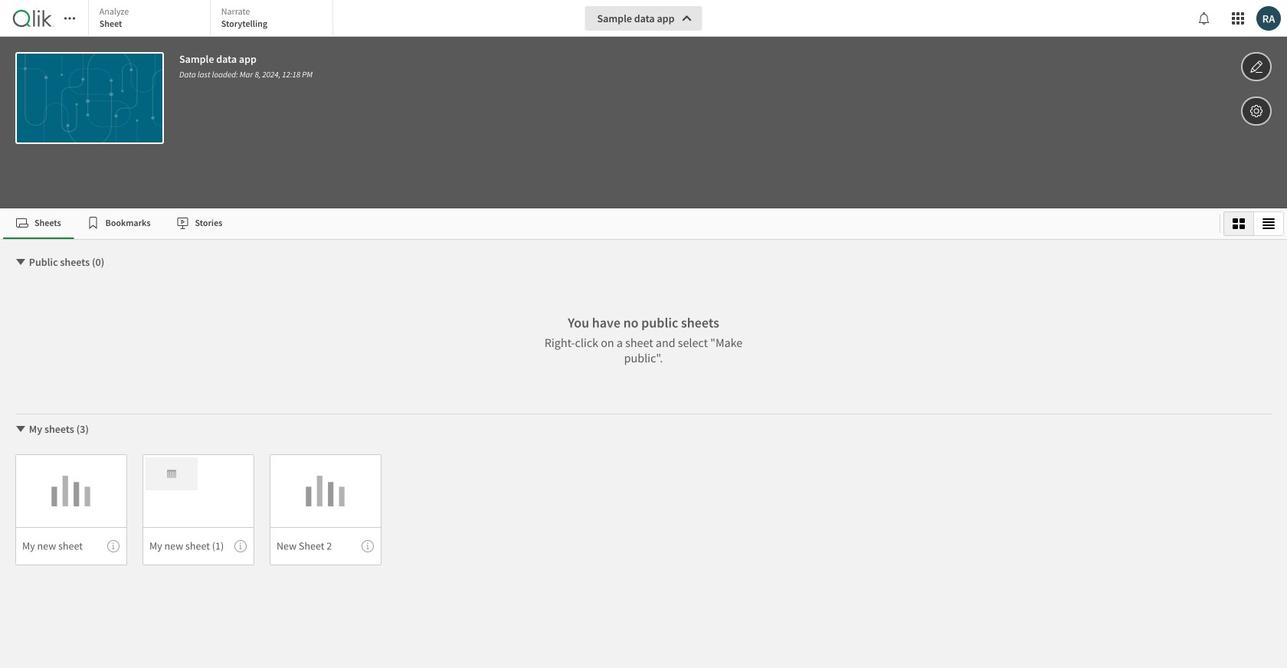 Task type: describe. For each thing, give the bounding box(es) containing it.
grid view image
[[1233, 218, 1245, 230]]

collapse image
[[15, 256, 27, 268]]

menu item for my new sheet (1) sheet is selected. press the spacebar or enter key to open my new sheet (1) sheet. use the right and left arrow keys to navigate. element
[[143, 527, 254, 565]]

collapse image
[[15, 423, 27, 435]]

menu item for new sheet 2 sheet is selected. press the spacebar or enter key to open new sheet 2 sheet. use the right and left arrow keys to navigate. element
[[270, 527, 382, 565]]

my new sheet (1) sheet is selected. press the spacebar or enter key to open my new sheet (1) sheet. use the right and left arrow keys to navigate. element
[[143, 454, 254, 565]]

list view image
[[1263, 218, 1275, 230]]

tooltip for my new sheet (1) sheet is selected. press the spacebar or enter key to open my new sheet (1) sheet. use the right and left arrow keys to navigate. element
[[234, 540, 247, 552]]

tooltip for the my new sheet sheet is selected. press the spacebar or enter key to open my new sheet sheet. use the right and left arrow keys to navigate. element
[[107, 540, 120, 552]]

new sheet 2 sheet is selected. press the spacebar or enter key to open new sheet 2 sheet. use the right and left arrow keys to navigate. element
[[270, 454, 382, 565]]

0 vertical spatial tab list
[[88, 0, 337, 38]]



Task type: locate. For each thing, give the bounding box(es) containing it.
application
[[0, 0, 1287, 668]]

edit image
[[1250, 57, 1264, 76]]

2 tooltip from the left
[[234, 540, 247, 552]]

app options image
[[1250, 102, 1264, 120]]

toolbar
[[0, 0, 1287, 208]]

tab list
[[88, 0, 337, 38], [3, 208, 1214, 239]]

tooltip inside the my new sheet sheet is selected. press the spacebar or enter key to open my new sheet sheet. use the right and left arrow keys to navigate. element
[[107, 540, 120, 552]]

1 horizontal spatial tooltip
[[234, 540, 247, 552]]

2 horizontal spatial tooltip
[[362, 540, 374, 552]]

2 menu item from the left
[[143, 527, 254, 565]]

3 menu item from the left
[[270, 527, 382, 565]]

tooltip
[[107, 540, 120, 552], [234, 540, 247, 552], [362, 540, 374, 552]]

menu item for the my new sheet sheet is selected. press the spacebar or enter key to open my new sheet sheet. use the right and left arrow keys to navigate. element
[[15, 527, 127, 565]]

1 menu item from the left
[[15, 527, 127, 565]]

2 horizontal spatial menu item
[[270, 527, 382, 565]]

tooltip inside new sheet 2 sheet is selected. press the spacebar or enter key to open new sheet 2 sheet. use the right and left arrow keys to navigate. element
[[362, 540, 374, 552]]

0 horizontal spatial menu item
[[15, 527, 127, 565]]

tooltip for new sheet 2 sheet is selected. press the spacebar or enter key to open new sheet 2 sheet. use the right and left arrow keys to navigate. element
[[362, 540, 374, 552]]

my new sheet sheet is selected. press the spacebar or enter key to open my new sheet sheet. use the right and left arrow keys to navigate. element
[[15, 454, 127, 565]]

1 tooltip from the left
[[107, 540, 120, 552]]

1 vertical spatial tab list
[[3, 208, 1214, 239]]

tooltip inside my new sheet (1) sheet is selected. press the spacebar or enter key to open my new sheet (1) sheet. use the right and left arrow keys to navigate. element
[[234, 540, 247, 552]]

group
[[1224, 211, 1284, 236]]

0 horizontal spatial tooltip
[[107, 540, 120, 552]]

1 horizontal spatial menu item
[[143, 527, 254, 565]]

3 tooltip from the left
[[362, 540, 374, 552]]

menu item
[[15, 527, 127, 565], [143, 527, 254, 565], [270, 527, 382, 565]]



